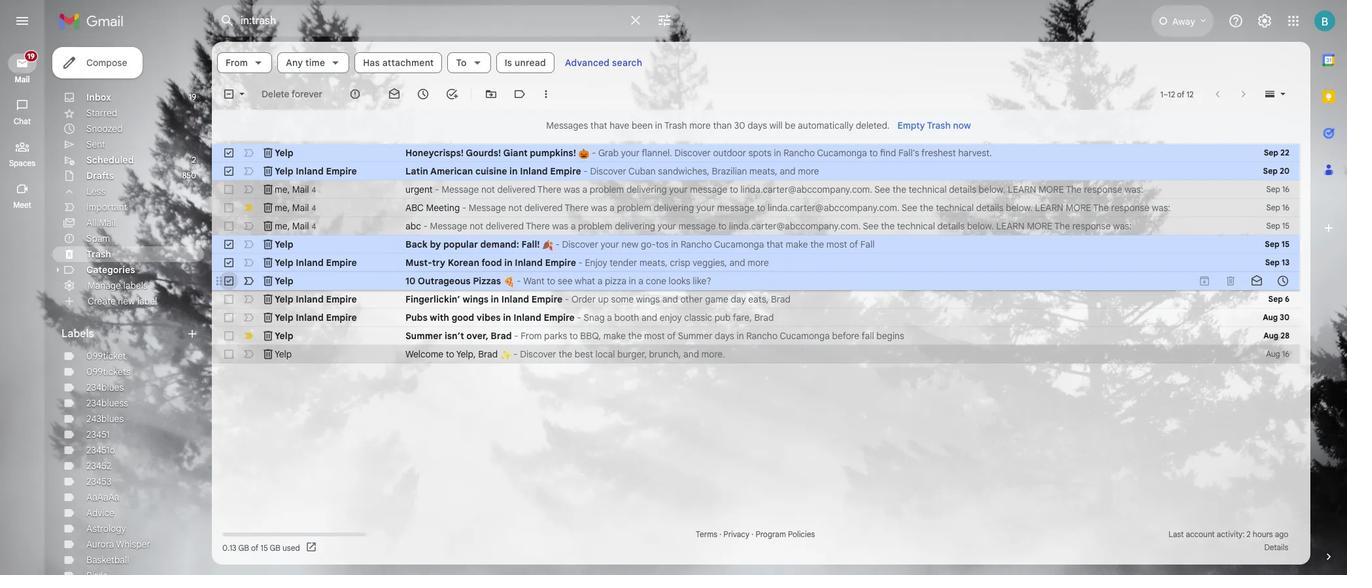 Task type: describe. For each thing, give the bounding box(es) containing it.
hours
[[1253, 530, 1273, 540]]

any
[[286, 57, 303, 69]]

aug for pubs with good vibes in inland empire - snag a booth and enjoy classic pub fare, brad ͏ ͏ ͏ ͏ ͏ ͏ ͏ ͏ ͏ ͏ ͏ ͏ ͏ ͏ ͏ ͏ ͏ ͏ ͏ ͏ ͏ ͏ ͏ ͏ ͏ ͏ ͏ ͏ ͏ ͏ ͏ ͏ ͏ ͏ ͏ ͏ ͏ ͏ ͏ ͏ ͏ ͏ ͏ ͏ ͏ ͏ ͏ ͏ ͏ ͏ ͏ ͏ ͏ ͏ ͏ ͏ ͏
[[1263, 313, 1278, 323]]

Search in mail text field
[[241, 14, 620, 27]]

- discover the best local burger, brunch, and more. ͏ ͏ ͏ ͏ ͏ ͏ ͏ ͏ ͏ ͏ ͏ ͏ ͏ ͏ ͏ ͏ ͏ ͏ ͏ ͏ ͏ ͏ ͏ ͏ ͏ ͏ ͏ ͏ ͏ ͏ ͏ ͏ ͏ ͏ ͏ ͏ ͏ ͏ ͏ ͏ ͏ ͏ ͏ ͏ ͏ ͏ ͏ ͏ ͏ ͏ ͏ ͏ ͏ ͏ ͏
[[511, 349, 854, 360]]

mail for abc
[[292, 220, 309, 232]]

🍂 image
[[542, 240, 553, 251]]

me for abc
[[275, 220, 288, 232]]

labels heading
[[61, 328, 186, 341]]

me , mail 4 for urgent
[[275, 183, 316, 195]]

1 vertical spatial message
[[469, 202, 506, 214]]

1 horizontal spatial 19
[[189, 92, 196, 102]]

basketball link
[[86, 555, 129, 567]]

honeycrisps!
[[406, 147, 464, 159]]

me , mail 4 for abc
[[275, 220, 316, 232]]

last account activity: 2 hours ago details
[[1169, 530, 1289, 553]]

1 vertical spatial message
[[717, 202, 755, 214]]

aug for summer isn't over, brad - from parks to bbq, make the most of summer days in rancho cucamonga before fall begins͏ ͏ ͏ ͏ ͏ ͏͏ ͏ ͏ ͏ ͏ ͏͏ ͏ ͏ ͏ ͏ ͏͏ ͏ ͏ ͏ ͏ ͏͏ ͏ ͏ ͏ ͏ ͏͏ ͏ ͏ ͏ ͏ ͏͏ ͏ ͏ ͏
[[1264, 331, 1279, 341]]

activity:
[[1217, 530, 1245, 540]]

to left see
[[547, 275, 556, 287]]

mail for urgent
[[292, 183, 309, 195]]

toggle split pane mode image
[[1264, 88, 1277, 101]]

messages that have been in trash more than 30 days will be automatically deleted.
[[546, 120, 890, 131]]

1 vertical spatial the
[[1094, 202, 1109, 214]]

23452
[[86, 461, 111, 472]]

2 inside last account activity: 2 hours ago details
[[1247, 530, 1251, 540]]

automatically
[[798, 120, 854, 131]]

enjoy
[[585, 257, 608, 269]]

meeting
[[426, 202, 460, 214]]

1 vertical spatial cucamonga
[[714, 239, 764, 251]]

terms · privacy · program policies
[[696, 530, 815, 540]]

isn't
[[445, 330, 464, 342]]

2 summer from the left
[[678, 330, 713, 342]]

than
[[713, 120, 732, 131]]

advanced search button
[[560, 51, 648, 75]]

order
[[572, 294, 596, 305]]

a down the grab
[[610, 202, 615, 214]]

- right 🍕 icon
[[517, 275, 521, 287]]

cuisine
[[475, 166, 507, 177]]

0 horizontal spatial most
[[644, 330, 665, 342]]

a up see
[[571, 220, 576, 232]]

inbox
[[86, 92, 111, 103]]

cuban
[[629, 166, 656, 177]]

delivering for abc
[[615, 220, 655, 232]]

23453
[[86, 476, 111, 488]]

1 vertical spatial there
[[565, 202, 589, 214]]

15 for message not delivered there was a problem delivering your message to linda.carter@abccompany.com. see the technical details below. learn more the response was:
[[1283, 221, 1290, 231]]

report spam image
[[349, 88, 362, 101]]

1 horizontal spatial make
[[786, 239, 808, 251]]

aug 28
[[1264, 331, 1290, 341]]

in right been
[[655, 120, 663, 131]]

2 row from the top
[[212, 162, 1300, 181]]

8 row from the top
[[212, 272, 1300, 290]]

0.13
[[222, 543, 237, 553]]

2 vertical spatial 15
[[261, 543, 268, 553]]

- right '🎃' image
[[592, 147, 596, 159]]

more.
[[702, 349, 725, 360]]

meet heading
[[0, 200, 44, 211]]

5 yelp from the top
[[275, 275, 294, 287]]

1 vertical spatial was
[[591, 202, 607, 214]]

1 vertical spatial was:
[[1152, 202, 1171, 214]]

1 sep 16 from the top
[[1267, 184, 1290, 194]]

099ticket link
[[86, 351, 126, 362]]

american
[[430, 166, 473, 177]]

some
[[611, 294, 634, 305]]

sep 13
[[1266, 258, 1290, 268]]

1 horizontal spatial rancho
[[747, 330, 778, 342]]

has attachment
[[363, 57, 434, 69]]

harvest.͏
[[959, 147, 992, 159]]

settings image
[[1257, 13, 1273, 29]]

message for abc
[[679, 220, 716, 232]]

- left enjoy
[[579, 257, 583, 269]]

discover down 'parks'
[[520, 349, 556, 360]]

crisp
[[670, 257, 691, 269]]

in right vibes
[[503, 312, 511, 324]]

discover down the grab
[[590, 166, 627, 177]]

trash image for abc
[[262, 220, 275, 233]]

technical for urgent - message not delivered there was a problem delivering your message to linda.carter@abccompany.com. see the technical details below. learn more the response was:
[[909, 184, 947, 196]]

trash image for abc
[[262, 201, 275, 215]]

0 horizontal spatial trash
[[86, 249, 111, 260]]

sep 15 for message not delivered there was a problem delivering your message to linda.carter@abccompany.com. see the technical details below. learn more the response was:
[[1267, 221, 1290, 231]]

find
[[880, 147, 896, 159]]

- left order
[[565, 294, 569, 305]]

add to tasks image
[[446, 88, 459, 101]]

see
[[558, 275, 573, 287]]

trash image for summer
[[262, 330, 275, 343]]

, for urgent
[[288, 183, 290, 195]]

is unread button
[[496, 52, 555, 73]]

pizza
[[605, 275, 627, 287]]

trash image for fingerlickin'
[[262, 293, 275, 306]]

brad up ✨ image
[[491, 330, 512, 342]]

delivered for abc
[[486, 220, 524, 232]]

korean
[[448, 257, 480, 269]]

1 vertical spatial that
[[767, 239, 784, 251]]

- right 🍂 icon
[[556, 239, 560, 251]]

1 vertical spatial days
[[715, 330, 735, 342]]

brad right the eats, on the right of page
[[771, 294, 791, 305]]

2 vertical spatial aug
[[1267, 349, 1281, 359]]

your down sandwiches, on the top of page
[[697, 202, 715, 214]]

bbq,
[[580, 330, 601, 342]]

234bluess link
[[86, 398, 128, 410]]

19 link
[[8, 50, 38, 73]]

10 row from the top
[[212, 309, 1300, 327]]

pub
[[715, 312, 731, 324]]

learn for urgent - message not delivered there was a problem delivering your message to linda.carter@abccompany.com. see the technical details below. learn more the response was:
[[1008, 184, 1037, 196]]

all mail link
[[86, 217, 116, 229]]

privacy link
[[724, 530, 750, 540]]

to button
[[448, 52, 491, 73]]

below. for urgent - message not delivered there was a problem delivering your message to linda.carter@abccompany.com. see the technical details below. learn more the response was:
[[979, 184, 1006, 196]]

tos
[[656, 239, 669, 251]]

1 vertical spatial linda.carter@abccompany.com.
[[768, 202, 900, 214]]

0 vertical spatial rancho
[[784, 147, 815, 159]]

yelp inland empire for must-try korean food in inland empire
[[275, 257, 357, 269]]

scheduled
[[86, 154, 134, 166]]

learn for abc - message not delivered there was a problem delivering your message to linda.carter@abccompany.com. see the technical details below. learn more the response was:
[[997, 220, 1025, 232]]

1 vertical spatial more
[[1066, 202, 1092, 214]]

in right food
[[505, 257, 513, 269]]

pizzas
[[473, 275, 501, 287]]

1 summer from the left
[[406, 330, 442, 342]]

1 wings from the left
[[463, 294, 489, 305]]

1 vertical spatial delivered
[[525, 202, 563, 214]]

23451o link
[[86, 445, 115, 457]]

technical for abc - message not delivered there was a problem delivering your message to linda.carter@abccompany.com. see the technical details below. learn more the response was:
[[897, 220, 935, 232]]

chat heading
[[0, 116, 44, 127]]

clear search image
[[623, 7, 649, 33]]

your up tos
[[658, 220, 676, 232]]

snoozed
[[86, 123, 123, 135]]

more image
[[540, 88, 553, 101]]

problem for urgent
[[590, 184, 624, 196]]

099ticket
[[86, 351, 126, 362]]

fall!
[[522, 239, 540, 251]]

delete forever
[[262, 88, 323, 100]]

main menu image
[[14, 13, 30, 29]]

grab
[[599, 147, 619, 159]]

brad down the eats, on the right of page
[[754, 312, 774, 324]]

2 sep 16 from the top
[[1267, 203, 1290, 213]]

11 row from the top
[[212, 327, 1300, 345]]

label
[[137, 296, 157, 307]]

in down giant
[[510, 166, 518, 177]]

outrageous
[[418, 275, 471, 287]]

urgent - message not delivered there was a problem delivering your message to linda.carter@abccompany.com. see the technical details below. learn more the response was:
[[406, 184, 1144, 196]]

🎃 image
[[579, 148, 590, 159]]

classic
[[684, 312, 713, 324]]

search
[[612, 57, 643, 69]]

4 for abc - message not delivered there was a problem delivering your message to linda.carter@abccompany.com. see the technical details below. learn more the response was:
[[312, 221, 316, 231]]

13
[[1282, 258, 1290, 268]]

labels
[[61, 328, 94, 341]]

16 for discover the best local burger, brunch, and more. ͏ ͏ ͏ ͏ ͏ ͏ ͏ ͏ ͏ ͏ ͏ ͏ ͏ ͏ ͏ ͏ ͏ ͏ ͏ ͏ ͏ ͏ ͏ ͏ ͏ ͏ ͏ ͏ ͏ ͏ ͏ ͏ ͏ ͏ ͏ ͏ ͏ ͏ ͏ ͏ ͏ ͏ ͏ ͏ ͏ ͏ ͏ ͏ ͏ ͏ ͏ ͏ ͏ ͏ ͏
[[1283, 349, 1290, 359]]

1 vertical spatial response
[[1112, 202, 1150, 214]]

15 for discover your new go-tos in rancho cucamonga that make the most of fall͏ ͏ ͏ ͏ ͏ ͏͏ ͏ ͏ ͏ ͏ ͏͏ ͏ ͏ ͏ ͏ ͏͏ ͏ ͏ ͏ ͏ ͏͏ ͏ ͏ ͏ ͏ ͏͏ ͏ ͏ ͏ ͏ ͏͏ ͏ ͏ ͏ ͏ ͏͏ ͏ ͏ ͏ ͏ ͏͏
[[1282, 239, 1290, 249]]

0.13 gb of 15 gb used
[[222, 543, 300, 553]]

and up urgent - message not delivered there was a problem delivering your message to linda.carter@abccompany.com. see the technical details below. learn more the response was:
[[780, 166, 796, 177]]

advice
[[86, 508, 114, 519]]

- right abc
[[424, 220, 428, 232]]

0 horizontal spatial meats,
[[640, 257, 668, 269]]

- right the "over," on the left of the page
[[514, 330, 519, 342]]

giant
[[503, 147, 528, 159]]

used
[[283, 543, 300, 553]]

spots
[[749, 147, 772, 159]]

1 horizontal spatial most
[[827, 239, 847, 251]]

of right 0.13
[[251, 543, 259, 553]]

privacy
[[724, 530, 750, 540]]

trash inside 'button'
[[927, 120, 951, 131]]

to left find
[[870, 147, 878, 159]]

1 vertical spatial more
[[798, 166, 820, 177]]

any time button
[[277, 52, 349, 73]]

of left 'fall͏'
[[850, 239, 858, 251]]

1 · from the left
[[720, 530, 722, 540]]

sent link
[[86, 139, 105, 150]]

create
[[88, 296, 116, 307]]

message for abc
[[430, 220, 467, 232]]

advanced
[[565, 57, 610, 69]]

astrology
[[86, 523, 126, 535]]

- left snag
[[577, 312, 581, 324]]

0 vertical spatial that
[[591, 120, 607, 131]]

problem for abc
[[578, 220, 613, 232]]

gmail image
[[59, 8, 130, 34]]

new for go-
[[622, 239, 639, 251]]

- down '🎃' image
[[584, 166, 588, 177]]

message for urgent
[[690, 184, 728, 196]]

7 row from the top
[[212, 254, 1300, 272]]

1 vertical spatial see
[[902, 202, 918, 214]]

✨ image
[[500, 350, 511, 361]]

delivering for urgent
[[627, 184, 667, 196]]

fall
[[862, 330, 874, 342]]

labels image
[[514, 88, 527, 101]]

have
[[610, 120, 630, 131]]

must-
[[406, 257, 432, 269]]

4 for abc meeting - message not delivered there was a problem delivering your message to linda.carter@abccompany.com. see the technical details below. learn more the response was:
[[312, 203, 316, 213]]

trash image for must-
[[262, 256, 275, 270]]

sandwiches,
[[658, 166, 710, 177]]

8 yelp from the top
[[275, 330, 294, 342]]

of right 1
[[1178, 89, 1185, 99]]

has
[[363, 57, 380, 69]]

243blues
[[86, 413, 124, 425]]

and up enjoy
[[662, 294, 678, 305]]

4 yelp from the top
[[275, 257, 294, 269]]

to left bbq, in the bottom left of the page
[[570, 330, 578, 342]]

game
[[705, 294, 729, 305]]

- discover your new go-tos in rancho cucamonga that make the most of fall͏ ͏ ͏ ͏ ͏ ͏͏ ͏ ͏ ͏ ͏ ͏͏ ͏ ͏ ͏ ͏ ͏͏ ͏ ͏ ͏ ͏ ͏͏ ͏ ͏ ͏ ͏ ͏͏ ͏ ͏ ͏ ͏ ͏͏ ͏ ͏ ͏ ͏ ͏͏ ͏ ͏ ͏ ͏ ͏͏
[[553, 239, 969, 251]]

aug 30
[[1263, 313, 1290, 323]]

and left enjoy
[[642, 312, 657, 324]]

1 vertical spatial details
[[977, 202, 1004, 214]]

- right ✨ image
[[514, 349, 518, 360]]

your down latin american cuisine in inland empire - discover cuban sandwiches, brazilian meats, and more ͏ ͏ ͏ ͏ ͏ ͏ ͏ ͏ ͏ ͏ ͏ ͏ ͏ ͏ ͏ ͏ ͏ ͏ ͏ ͏ ͏ ͏ ͏ ͏ ͏ ͏ ͏ ͏ ͏ ͏ ͏ ͏ ͏ ͏ ͏ ͏ ͏ ͏ ͏ ͏ ͏ ͏ ͏ ͏ ͏ ͏ ͏ ͏ ͏ ͏ ͏ ͏ ͏ ͏
[[669, 184, 688, 196]]

less
[[86, 186, 105, 198]]

support image
[[1229, 13, 1244, 29]]

empty
[[898, 120, 925, 131]]

footer inside main content
[[212, 529, 1300, 555]]

and down "summer isn't over, brad - from parks to bbq, make the most of summer days in rancho cucamonga before fall begins͏ ͏ ͏ ͏ ͏ ͏͏ ͏ ͏ ͏ ͏ ͏͏ ͏ ͏ ͏ ͏ ͏͏ ͏ ͏ ͏ ͏ ͏͏ ͏ ͏ ͏ ͏ ͏͏ ͏ ͏ ͏ ͏ ͏͏ ͏ ͏ ͏"
[[684, 349, 699, 360]]

your right the grab
[[621, 147, 640, 159]]

in up vibes
[[491, 294, 499, 305]]

drafts
[[86, 170, 114, 182]]

advice link
[[86, 508, 114, 519]]

gourds!
[[466, 147, 501, 159]]

1 horizontal spatial meats,
[[750, 166, 778, 177]]

me for abc
[[275, 202, 288, 214]]

to up veggies,
[[718, 220, 727, 232]]

850
[[182, 171, 196, 181]]

scheduled link
[[86, 154, 134, 166]]

delivered for urgent
[[497, 184, 536, 196]]

yelp inland empire for latin american cuisine in inland empire
[[275, 166, 357, 177]]

sent
[[86, 139, 105, 150]]

program
[[756, 530, 786, 540]]

welcome
[[406, 349, 444, 360]]

follow link to manage storage image
[[305, 542, 318, 555]]

details for urgent - message not delivered there was a problem delivering your message to linda.carter@abccompany.com. see the technical details below. learn more the response was:
[[949, 184, 977, 196]]

in down fare,
[[737, 330, 744, 342]]

sep 8
[[1269, 276, 1290, 286]]



Task type: vqa. For each thing, say whether or not it's contained in the screenshot.
FOLLOWING for email
no



Task type: locate. For each thing, give the bounding box(es) containing it.
discover up enjoy
[[562, 239, 599, 251]]

most left 'fall͏'
[[827, 239, 847, 251]]

5 row from the top
[[212, 217, 1300, 235]]

4 yelp inland empire from the top
[[275, 312, 357, 324]]

1 horizontal spatial trash
[[665, 120, 687, 131]]

1 horizontal spatial more
[[748, 257, 769, 269]]

4 row from the top
[[212, 199, 1300, 217]]

3 row from the top
[[212, 181, 1300, 199]]

me , mail 4 for abc
[[275, 202, 316, 214]]

0 horizontal spatial that
[[591, 120, 607, 131]]

Search in mail search field
[[212, 5, 683, 37]]

7 yelp from the top
[[275, 312, 294, 324]]

spaces
[[9, 158, 35, 168]]

·
[[720, 530, 722, 540], [752, 530, 754, 540]]

yelp inland empire for pubs with good vibes in inland empire
[[275, 312, 357, 324]]

gb left used
[[270, 543, 281, 553]]

snoozed link
[[86, 123, 123, 135]]

1 vertical spatial me
[[275, 202, 288, 214]]

a down '🎃' image
[[583, 184, 588, 196]]

not for urgent
[[481, 184, 495, 196]]

trash down spam in the left top of the page
[[86, 249, 111, 260]]

abc meeting - message not delivered there was a problem delivering your message to linda.carter@abccompany.com. see the technical details below. learn more the response was:
[[406, 202, 1171, 214]]

28
[[1281, 331, 1290, 341]]

days left will
[[748, 120, 767, 131]]

eats,
[[748, 294, 769, 305]]

more down the - discover your new go-tos in rancho cucamonga that make the most of fall͏ ͏ ͏ ͏ ͏ ͏͏ ͏ ͏ ͏ ͏ ͏͏ ͏ ͏ ͏ ͏ ͏͏ ͏ ͏ ͏ ͏ ͏͏ ͏ ͏ ͏ ͏ ͏͏ ͏ ͏ ͏ ͏ ͏͏ ͏ ͏ ͏ ͏ ͏͏ ͏ ͏ ͏ ͏ ͏͏
[[748, 257, 769, 269]]

3 trash image from the top
[[262, 201, 275, 215]]

0 vertical spatial message
[[690, 184, 728, 196]]

trash link
[[86, 249, 111, 260]]

problem down 'cuban' in the left of the page
[[617, 202, 651, 214]]

your
[[621, 147, 640, 159], [669, 184, 688, 196], [697, 202, 715, 214], [658, 220, 676, 232], [601, 239, 619, 251]]

099tickets
[[86, 366, 131, 378]]

30 right the than
[[734, 120, 746, 131]]

was for abc
[[552, 220, 569, 232]]

2 vertical spatial response
[[1073, 220, 1111, 232]]

0 vertical spatial from
[[226, 57, 248, 69]]

a left cone
[[639, 275, 644, 287]]

there down pumpkins! at the top left of page
[[538, 184, 562, 196]]

2 vertical spatial more
[[1027, 220, 1053, 232]]

trash image for pubs
[[262, 311, 275, 324]]

was down '🎃' image
[[564, 184, 580, 196]]

trash left now
[[927, 120, 951, 131]]

see down find
[[875, 184, 891, 196]]

there down '🎃' image
[[565, 202, 589, 214]]

6 yelp from the top
[[275, 294, 294, 305]]

not up "back by popular demand: fall!"
[[470, 220, 483, 232]]

0 vertical spatial was:
[[1125, 184, 1144, 196]]

mail for abc
[[292, 202, 309, 214]]

None checkbox
[[222, 165, 235, 178], [222, 183, 235, 196], [222, 201, 235, 215], [222, 256, 235, 270], [222, 311, 235, 324], [222, 330, 235, 343], [222, 165, 235, 178], [222, 183, 235, 196], [222, 201, 235, 215], [222, 256, 235, 270], [222, 311, 235, 324], [222, 330, 235, 343]]

aug up aug 28
[[1263, 313, 1278, 323]]

0 vertical spatial delivering
[[627, 184, 667, 196]]

your up tender
[[601, 239, 619, 251]]

2 vertical spatial cucamonga
[[780, 330, 830, 342]]

2 vertical spatial me , mail 4
[[275, 220, 316, 232]]

1 vertical spatial sep 16
[[1267, 203, 1290, 213]]

there for urgent
[[538, 184, 562, 196]]

account
[[1186, 530, 1215, 540]]

best
[[575, 349, 593, 360]]

all mail
[[86, 217, 116, 229]]

what
[[575, 275, 595, 287]]

0 vertical spatial 30
[[734, 120, 746, 131]]

days down the pub
[[715, 330, 735, 342]]

that down abc - message not delivered there was a problem delivering your message to linda.carter@abccompany.com. see the technical details below. learn more the response was:
[[767, 239, 784, 251]]

3 yelp from the top
[[275, 239, 294, 251]]

important link
[[86, 201, 127, 213]]

of down enjoy
[[667, 330, 676, 342]]

cucamonga up veggies,
[[714, 239, 764, 251]]

1 me , mail 4 from the top
[[275, 183, 316, 195]]

urgent
[[406, 184, 433, 196]]

- right 'meeting'
[[462, 202, 467, 214]]

yelp inland empire for fingerlickin' wings in inland empire
[[275, 294, 357, 305]]

0 vertical spatial see
[[875, 184, 891, 196]]

1 vertical spatial problem
[[617, 202, 651, 214]]

2 vertical spatial was
[[552, 220, 569, 232]]

problem down the grab
[[590, 184, 624, 196]]

0 horizontal spatial from
[[226, 57, 248, 69]]

5 trash image from the top
[[262, 256, 275, 270]]

below. for abc - message not delivered there was a problem delivering your message to linda.carter@abccompany.com. see the technical details below. learn more the response was:
[[967, 220, 994, 232]]

mail heading
[[0, 75, 44, 85]]

honeycrisps! gourds! giant pumpkins!
[[406, 147, 579, 159]]

1 yelp inland empire from the top
[[275, 166, 357, 177]]

delivered up "demand:"
[[486, 220, 524, 232]]

search in mail image
[[216, 9, 239, 33]]

0 vertical spatial the
[[1066, 184, 1082, 196]]

rancho down fare,
[[747, 330, 778, 342]]

1 me from the top
[[275, 183, 288, 195]]

2 vertical spatial message
[[679, 220, 716, 232]]

1 horizontal spatial gb
[[270, 543, 281, 553]]

more left the than
[[690, 120, 711, 131]]

1 vertical spatial delivering
[[654, 202, 694, 214]]

0 vertical spatial 2
[[192, 155, 196, 165]]

make down abc - message not delivered there was a problem delivering your message to linda.carter@abccompany.com. see the technical details below. learn more the response was:
[[786, 239, 808, 251]]

1 vertical spatial 15
[[1282, 239, 1290, 249]]

1 , from the top
[[288, 183, 290, 195]]

message down cuisine
[[469, 202, 506, 214]]

30 up 28
[[1280, 313, 1290, 323]]

1 vertical spatial meats,
[[640, 257, 668, 269]]

, for abc
[[288, 220, 290, 232]]

aug 16
[[1267, 349, 1290, 359]]

0 vertical spatial message
[[442, 184, 479, 196]]

brad left ✨ image
[[478, 349, 498, 360]]

1 trash image from the top
[[262, 183, 275, 196]]

summer isn't over, brad - from parks to bbq, make the most of summer days in rancho cucamonga before fall begins͏ ͏ ͏ ͏ ͏ ͏͏ ͏ ͏ ͏ ͏ ͏͏ ͏ ͏ ͏ ͏ ͏͏ ͏ ͏ ͏ ͏ ͏͏ ͏ ͏ ͏ ͏ ͏͏ ͏ ͏ ͏ ͏ ͏͏ ͏ ͏ ͏
[[406, 330, 982, 342]]

None checkbox
[[222, 88, 235, 101], [222, 147, 235, 160], [222, 220, 235, 233], [222, 238, 235, 251], [222, 275, 235, 288], [222, 293, 235, 306], [222, 348, 235, 361], [222, 88, 235, 101], [222, 147, 235, 160], [222, 220, 235, 233], [222, 238, 235, 251], [222, 275, 235, 288], [222, 293, 235, 306], [222, 348, 235, 361]]

fingerlickin' wings in inland empire - order up some wings and other game day eats, brad ͏ ͏ ͏ ͏ ͏ ͏ ͏ ͏ ͏ ͏ ͏ ͏ ͏ ͏ ͏ ͏ ͏ ͏ ͏ ͏ ͏ ͏ ͏ ͏ ͏ ͏ ͏ ͏ ͏ ͏ ͏ ͏ ͏ ͏ ͏ ͏ ͏ ͏ ͏ ͏ ͏ ͏ ͏ ͏ ͏ ͏ ͏ ͏ ͏ ͏ ͏ ͏ ͏ ͏ ͏
[[406, 294, 920, 305]]

0 vertical spatial sep 16
[[1267, 184, 1290, 194]]

from down search in mail image
[[226, 57, 248, 69]]

linda.carter@abccompany.com. for abc - message not delivered there was a problem delivering your message to linda.carter@abccompany.com. see the technical details below. learn more the response was:
[[729, 220, 861, 232]]

0 horizontal spatial 12
[[1168, 89, 1176, 99]]

whisper
[[116, 539, 150, 551]]

trash image
[[262, 147, 275, 160], [262, 165, 275, 178], [262, 201, 275, 215], [262, 238, 275, 251], [262, 256, 275, 270], [262, 293, 275, 306], [262, 311, 275, 324], [262, 330, 275, 343], [262, 348, 275, 361]]

see down fall's
[[902, 202, 918, 214]]

new inside manage labels create new label
[[118, 296, 135, 307]]

summer up "welcome"
[[406, 330, 442, 342]]

basketball
[[86, 555, 129, 567]]

10
[[406, 275, 416, 287]]

wings down cone
[[636, 294, 660, 305]]

0 horizontal spatial 19
[[27, 52, 35, 61]]

aug left 28
[[1264, 331, 1279, 341]]

1 horizontal spatial days
[[748, 120, 767, 131]]

9 trash image from the top
[[262, 348, 275, 361]]

- right urgent
[[435, 184, 439, 196]]

more for urgent - message not delivered there was a problem delivering your message to linda.carter@abccompany.com. see the technical details below. learn more the response was:
[[1039, 184, 1064, 196]]

problem up enjoy
[[578, 220, 613, 232]]

2 horizontal spatial more
[[798, 166, 820, 177]]

12 row from the top
[[212, 345, 1300, 364]]

9 row from the top
[[212, 290, 1300, 309]]

details link
[[1265, 543, 1289, 553]]

0 vertical spatial ,
[[288, 183, 290, 195]]

delivered up 🍂 icon
[[525, 202, 563, 214]]

2 vertical spatial technical
[[897, 220, 935, 232]]

2 4 from the top
[[312, 203, 316, 213]]

3 me , mail 4 from the top
[[275, 220, 316, 232]]

0 vertical spatial 16
[[1283, 184, 1290, 194]]

1 vertical spatial learn
[[1035, 202, 1064, 214]]

empire
[[326, 166, 357, 177], [550, 166, 581, 177], [326, 257, 357, 269], [545, 257, 576, 269], [326, 294, 357, 305], [532, 294, 563, 305], [326, 312, 357, 324], [544, 312, 575, 324]]

1 vertical spatial 2
[[1247, 530, 1251, 540]]

234blues link
[[86, 382, 124, 394]]

not down cuisine
[[481, 184, 495, 196]]

not for abc
[[470, 220, 483, 232]]

was for urgent
[[564, 184, 580, 196]]

empty trash now
[[898, 120, 971, 131]]

2 me , mail 4 from the top
[[275, 202, 316, 214]]

mail inside heading
[[15, 75, 30, 84]]

1 vertical spatial aug
[[1264, 331, 1279, 341]]

navigation containing mail
[[0, 42, 46, 576]]

go-
[[641, 239, 656, 251]]

0 horizontal spatial ·
[[720, 530, 722, 540]]

is
[[505, 57, 512, 69]]

1 vertical spatial not
[[509, 202, 522, 214]]

footer containing terms
[[212, 529, 1300, 555]]

last
[[1169, 530, 1184, 540]]

good
[[452, 312, 474, 324]]

0 horizontal spatial 30
[[734, 120, 746, 131]]

spam
[[86, 233, 110, 245]]

· right privacy
[[752, 530, 754, 540]]

advanced search options image
[[652, 7, 678, 33]]

9 yelp from the top
[[275, 349, 292, 360]]

trash image for latin
[[262, 165, 275, 178]]

2 up 850
[[192, 155, 196, 165]]

1 trash image from the top
[[262, 147, 275, 160]]

19 inside 'navigation'
[[27, 52, 35, 61]]

0 horizontal spatial summer
[[406, 330, 442, 342]]

2 16 from the top
[[1283, 203, 1290, 213]]

navigation
[[0, 42, 46, 576]]

rancho up veggies,
[[681, 239, 712, 251]]

more for abc - message not delivered there was a problem delivering your message to linda.carter@abccompany.com. see the technical details below. learn more the response was:
[[1027, 220, 1053, 232]]

toolbar
[[1192, 293, 1297, 306]]

more down - grab your flannel. discover outdoor spots in rancho cucamonga to find fall's freshest harvest.͏ ͏ ͏ ͏ ͏ ͏͏ ͏ ͏ ͏ ͏ ͏͏ ͏ ͏ ͏ ͏ ͏͏ ͏ ͏ ͏ ͏ ͏͏ ͏ ͏ ͏ ͏ ͏͏ ͏ ͏ ͏ ͏ ͏
[[798, 166, 820, 177]]

new for label
[[118, 296, 135, 307]]

2 , from the top
[[288, 202, 290, 214]]

1 vertical spatial sep 15
[[1265, 239, 1290, 249]]

a right snag
[[607, 312, 612, 324]]

2 me from the top
[[275, 202, 288, 214]]

new left go-
[[622, 239, 639, 251]]

2 vertical spatial was:
[[1114, 220, 1132, 232]]

fall͏
[[861, 239, 875, 251]]

message for urgent
[[442, 184, 479, 196]]

2 12 from the left
[[1187, 89, 1194, 99]]

2 vertical spatial delivered
[[486, 220, 524, 232]]

message down 'meeting'
[[430, 220, 467, 232]]

0 vertical spatial aug
[[1263, 313, 1278, 323]]

2 horizontal spatial trash
[[927, 120, 951, 131]]

1 horizontal spatial 12
[[1187, 89, 1194, 99]]

0 vertical spatial details
[[949, 184, 977, 196]]

compose
[[86, 57, 127, 69]]

0 horizontal spatial gb
[[238, 543, 249, 553]]

cucamonga left before
[[780, 330, 830, 342]]

the for abc - message not delivered there was a problem delivering your message to linda.carter@abccompany.com. see the technical details below. learn more the response was:
[[1055, 220, 1070, 232]]

was up enjoy
[[591, 202, 607, 214]]

0 vertical spatial problem
[[590, 184, 624, 196]]

spam link
[[86, 233, 110, 245]]

3 16 from the top
[[1283, 349, 1290, 359]]

see for abc - message not delivered there was a problem delivering your message to linda.carter@abccompany.com. see the technical details below. learn more the response was:
[[863, 220, 879, 232]]

advanced search
[[565, 57, 643, 69]]

in
[[655, 120, 663, 131], [774, 147, 781, 159], [510, 166, 518, 177], [671, 239, 679, 251], [505, 257, 513, 269], [629, 275, 636, 287], [491, 294, 499, 305], [503, 312, 511, 324], [737, 330, 744, 342]]

and right veggies,
[[730, 257, 745, 269]]

0 vertical spatial below.
[[979, 184, 1006, 196]]

to up abc - message not delivered there was a problem delivering your message to linda.carter@abccompany.com. see the technical details below. learn more the response was:
[[757, 202, 766, 214]]

cucamonga down "automatically"
[[817, 147, 867, 159]]

was:
[[1125, 184, 1144, 196], [1152, 202, 1171, 214], [1114, 220, 1132, 232]]

main content containing from
[[212, 42, 1311, 565]]

2 yelp inland empire from the top
[[275, 257, 357, 269]]

23453 link
[[86, 476, 111, 488]]

1 vertical spatial 19
[[189, 92, 196, 102]]

drafts link
[[86, 170, 114, 182]]

the for urgent - message not delivered there was a problem delivering your message to linda.carter@abccompany.com. see the technical details below. learn more the response was:
[[1066, 184, 1082, 196]]

͏
[[992, 147, 995, 159], [995, 147, 997, 159], [997, 147, 999, 159], [999, 147, 1002, 159], [1004, 147, 1006, 159], [1006, 147, 1009, 159], [1009, 147, 1011, 159], [1011, 147, 1013, 159], [1016, 147, 1018, 159], [1018, 147, 1020, 159], [1020, 147, 1023, 159], [1023, 147, 1025, 159], [1027, 147, 1030, 159], [1030, 147, 1032, 159], [1032, 147, 1034, 159], [1034, 147, 1037, 159], [1039, 147, 1041, 159], [1041, 147, 1044, 159], [1044, 147, 1046, 159], [1046, 147, 1049, 159], [1051, 147, 1053, 159], [1053, 147, 1056, 159], [1056, 147, 1058, 159], [1058, 147, 1060, 159], [1060, 147, 1063, 159], [819, 166, 822, 177], [822, 166, 824, 177], [824, 166, 827, 177], [827, 166, 829, 177], [829, 166, 831, 177], [831, 166, 834, 177], [834, 166, 836, 177], [836, 166, 838, 177], [838, 166, 841, 177], [841, 166, 843, 177], [843, 166, 845, 177], [845, 166, 848, 177], [848, 166, 850, 177], [850, 166, 852, 177], [852, 166, 855, 177], [855, 166, 857, 177], [857, 166, 859, 177], [859, 166, 862, 177], [862, 166, 864, 177], [864, 166, 866, 177], [866, 166, 869, 177], [869, 166, 871, 177], [871, 166, 873, 177], [873, 166, 876, 177], [876, 166, 878, 177], [878, 166, 880, 177], [880, 166, 883, 177], [883, 166, 885, 177], [885, 166, 887, 177], [887, 166, 890, 177], [890, 166, 892, 177], [892, 166, 895, 177], [895, 166, 897, 177], [897, 166, 899, 177], [899, 166, 902, 177], [902, 166, 904, 177], [904, 166, 906, 177], [906, 166, 909, 177], [909, 166, 911, 177], [911, 166, 913, 177], [913, 166, 916, 177], [916, 166, 918, 177], [918, 166, 920, 177], [920, 166, 923, 177], [923, 166, 925, 177], [925, 166, 927, 177], [927, 166, 930, 177], [930, 166, 932, 177], [932, 166, 934, 177], [934, 166, 937, 177], [937, 166, 939, 177], [939, 166, 941, 177], [941, 166, 944, 177], [944, 166, 946, 177], [875, 239, 877, 251], [877, 239, 880, 251], [880, 239, 882, 251], [882, 239, 884, 251], [887, 239, 889, 251], [889, 239, 891, 251], [891, 239, 894, 251], [894, 239, 896, 251], [898, 239, 901, 251], [901, 239, 903, 251], [903, 239, 905, 251], [905, 239, 908, 251], [910, 239, 912, 251], [912, 239, 915, 251], [915, 239, 917, 251], [917, 239, 919, 251], [922, 239, 924, 251], [924, 239, 927, 251], [927, 239, 929, 251], [929, 239, 931, 251], [934, 239, 936, 251], [936, 239, 938, 251], [938, 239, 941, 251], [941, 239, 943, 251], [945, 239, 948, 251], [948, 239, 950, 251], [950, 239, 952, 251], [952, 239, 955, 251], [957, 239, 959, 251], [959, 239, 962, 251], [962, 239, 964, 251], [964, 239, 966, 251], [769, 257, 771, 269], [771, 257, 774, 269], [774, 257, 776, 269], [776, 257, 779, 269], [779, 257, 781, 269], [781, 257, 783, 269], [783, 257, 786, 269], [786, 257, 788, 269], [788, 257, 790, 269], [790, 257, 793, 269], [793, 257, 795, 269], [795, 257, 797, 269], [797, 257, 800, 269], [800, 257, 802, 269], [802, 257, 804, 269], [804, 257, 807, 269], [807, 257, 809, 269], [809, 257, 811, 269], [811, 257, 814, 269], [814, 257, 816, 269], [816, 257, 818, 269], [818, 257, 821, 269], [821, 257, 823, 269], [823, 257, 825, 269], [825, 257, 828, 269], [828, 257, 830, 269], [830, 257, 832, 269], [832, 257, 835, 269], [835, 257, 837, 269], [837, 257, 839, 269], [839, 257, 842, 269], [842, 257, 844, 269], [844, 257, 847, 269], [847, 257, 849, 269], [849, 257, 851, 269], [851, 257, 854, 269], [854, 257, 856, 269], [856, 257, 858, 269], [858, 257, 861, 269], [861, 257, 863, 269], [863, 257, 865, 269], [865, 257, 868, 269], [868, 257, 870, 269], [870, 257, 872, 269], [872, 257, 875, 269], [875, 257, 877, 269], [877, 257, 879, 269], [879, 257, 882, 269], [882, 257, 884, 269], [884, 257, 886, 269], [886, 257, 889, 269], [889, 257, 891, 269], [891, 257, 893, 269], [893, 257, 896, 269], [896, 257, 898, 269], [898, 257, 900, 269], [900, 257, 903, 269], [903, 257, 905, 269], [712, 275, 714, 287], [714, 275, 716, 287], [716, 275, 719, 287], [719, 275, 721, 287], [721, 275, 723, 287], [723, 275, 726, 287], [726, 275, 728, 287], [728, 275, 730, 287], [730, 275, 733, 287], [735, 275, 737, 287], [737, 275, 740, 287], [740, 275, 742, 287], [742, 275, 744, 287], [747, 275, 749, 287], [749, 275, 751, 287], [751, 275, 754, 287], [754, 275, 756, 287], [756, 275, 758, 287], [758, 275, 761, 287], [761, 275, 763, 287], [763, 275, 765, 287], [765, 275, 768, 287], [770, 275, 773, 287], [772, 275, 775, 287], [775, 275, 777, 287], [777, 275, 780, 287], [780, 275, 782, 287], [782, 275, 784, 287], [784, 275, 787, 287], [787, 275, 789, 287], [789, 275, 791, 287], [794, 275, 796, 287], [796, 275, 798, 287], [798, 275, 801, 287], [801, 275, 803, 287], [803, 275, 805, 287], [805, 275, 808, 287], [808, 275, 810, 287], [810, 275, 812, 287], [812, 275, 815, 287], [817, 275, 819, 287], [819, 275, 822, 287], [822, 275, 824, 287], [824, 275, 826, 287], [826, 275, 829, 287], [829, 275, 831, 287], [831, 275, 833, 287], [833, 275, 836, 287], [836, 275, 838, 287], [791, 294, 793, 305], [793, 294, 796, 305], [796, 294, 798, 305], [798, 294, 800, 305], [800, 294, 803, 305], [803, 294, 805, 305], [805, 294, 807, 305], [807, 294, 810, 305], [810, 294, 812, 305], [812, 294, 814, 305], [814, 294, 817, 305], [817, 294, 819, 305], [819, 294, 821, 305], [821, 294, 824, 305], [824, 294, 826, 305], [826, 294, 828, 305], [828, 294, 831, 305], [831, 294, 833, 305], [833, 294, 835, 305], [835, 294, 838, 305], [838, 294, 840, 305], [840, 294, 842, 305], [842, 294, 845, 305], [845, 294, 847, 305], [847, 294, 849, 305], [849, 294, 852, 305], [852, 294, 854, 305], [854, 294, 856, 305], [856, 294, 859, 305], [859, 294, 861, 305], [861, 294, 864, 305], [863, 294, 866, 305], [866, 294, 868, 305], [868, 294, 871, 305], [871, 294, 873, 305], [873, 294, 875, 305], [875, 294, 878, 305], [878, 294, 880, 305], [880, 294, 882, 305], [882, 294, 885, 305], [885, 294, 887, 305], [887, 294, 889, 305], [889, 294, 892, 305], [892, 294, 894, 305], [894, 294, 896, 305], [896, 294, 899, 305], [899, 294, 901, 305], [901, 294, 903, 305], [903, 294, 906, 305], [906, 294, 908, 305], [908, 294, 910, 305], [910, 294, 913, 305], [913, 294, 915, 305], [915, 294, 917, 305], [917, 294, 920, 305], [774, 312, 776, 324], [776, 312, 779, 324], [779, 312, 781, 324], [781, 312, 784, 324], [783, 312, 786, 324], [786, 312, 788, 324], [788, 312, 791, 324], [791, 312, 793, 324], [793, 312, 795, 324], [795, 312, 798, 324], [798, 312, 800, 324], [800, 312, 802, 324], [802, 312, 805, 324], [805, 312, 807, 324], [807, 312, 809, 324], [809, 312, 812, 324], [812, 312, 814, 324], [814, 312, 816, 324], [816, 312, 819, 324], [819, 312, 821, 324], [821, 312, 823, 324], [823, 312, 826, 324], [826, 312, 828, 324], [828, 312, 830, 324], [830, 312, 833, 324], [833, 312, 835, 324], [835, 312, 837, 324], [837, 312, 840, 324], [840, 312, 842, 324], [842, 312, 844, 324], [844, 312, 847, 324], [847, 312, 849, 324], [849, 312, 851, 324], [851, 312, 854, 324], [854, 312, 856, 324], [856, 312, 859, 324], [859, 312, 861, 324], [861, 312, 863, 324], [863, 312, 866, 324], [866, 312, 868, 324], [868, 312, 870, 324], [870, 312, 873, 324], [873, 312, 875, 324], [875, 312, 877, 324], [877, 312, 880, 324], [880, 312, 882, 324], [882, 312, 884, 324], [884, 312, 887, 324], [887, 312, 889, 324], [889, 312, 891, 324], [891, 312, 894, 324], [894, 312, 896, 324], [896, 312, 898, 324], [898, 312, 901, 324], [901, 312, 903, 324], [903, 312, 905, 324], [905, 312, 908, 324], [905, 330, 907, 342], [907, 330, 909, 342], [909, 330, 912, 342], [912, 330, 914, 342], [916, 330, 919, 342], [919, 330, 921, 342], [921, 330, 923, 342], [923, 330, 926, 342], [928, 330, 930, 342], [930, 330, 933, 342], [933, 330, 935, 342], [935, 330, 937, 342], [940, 330, 942, 342], [942, 330, 944, 342], [944, 330, 947, 342], [947, 330, 949, 342], [951, 330, 954, 342], [954, 330, 956, 342], [956, 330, 958, 342], [958, 330, 961, 342], [963, 330, 966, 342], [965, 330, 968, 342], [968, 330, 970, 342], [970, 330, 973, 342], [975, 330, 977, 342], [977, 330, 980, 342], [980, 330, 982, 342], [725, 349, 728, 360], [728, 349, 730, 360], [730, 349, 732, 360], [732, 349, 735, 360], [735, 349, 737, 360], [737, 349, 739, 360], [739, 349, 742, 360], [742, 349, 744, 360], [744, 349, 746, 360], [746, 349, 749, 360], [749, 349, 751, 360], [751, 349, 753, 360], [753, 349, 756, 360], [756, 349, 758, 360], [758, 349, 761, 360], [760, 349, 763, 360], [763, 349, 765, 360], [765, 349, 768, 360], [768, 349, 770, 360], [770, 349, 772, 360], [772, 349, 775, 360], [775, 349, 777, 360], [777, 349, 779, 360], [779, 349, 782, 360], [782, 349, 784, 360], [784, 349, 786, 360], [786, 349, 789, 360], [789, 349, 791, 360], [791, 349, 793, 360], [793, 349, 796, 360], [796, 349, 798, 360], [798, 349, 800, 360], [800, 349, 803, 360], [803, 349, 805, 360], [805, 349, 807, 360], [807, 349, 810, 360], [810, 349, 812, 360], [812, 349, 814, 360], [814, 349, 817, 360], [817, 349, 819, 360], [819, 349, 821, 360], [821, 349, 824, 360], [824, 349, 826, 360], [826, 349, 828, 360], [828, 349, 831, 360], [831, 349, 833, 360], [833, 349, 836, 360], [836, 349, 838, 360], [838, 349, 840, 360], [840, 349, 843, 360], [843, 349, 845, 360], [845, 349, 847, 360], [847, 349, 850, 360], [850, 349, 852, 360], [852, 349, 854, 360]]

1 horizontal spatial new
[[622, 239, 639, 251]]

🍕 image
[[504, 277, 515, 288]]

gb right 0.13
[[238, 543, 249, 553]]

in right tos
[[671, 239, 679, 251]]

2 · from the left
[[752, 530, 754, 540]]

trash
[[665, 120, 687, 131], [927, 120, 951, 131], [86, 249, 111, 260]]

flannel.
[[642, 147, 672, 159]]

spaces heading
[[0, 158, 44, 169]]

meats, down spots
[[750, 166, 778, 177]]

2 vertical spatial me
[[275, 220, 288, 232]]

discover up sandwiches, on the top of page
[[675, 147, 711, 159]]

3 4 from the top
[[312, 221, 316, 231]]

row
[[212, 144, 1300, 162], [212, 162, 1300, 181], [212, 181, 1300, 199], [212, 199, 1300, 217], [212, 217, 1300, 235], [212, 235, 1300, 254], [212, 254, 1300, 272], [212, 272, 1300, 290], [212, 290, 1300, 309], [212, 309, 1300, 327], [212, 327, 1300, 345], [212, 345, 1300, 364]]

linda.carter@abccompany.com. up abc meeting - message not delivered there was a problem delivering your message to linda.carter@abccompany.com. see the technical details below. learn more the response was:
[[741, 184, 873, 196]]

8 trash image from the top
[[262, 330, 275, 343]]

3 me from the top
[[275, 220, 288, 232]]

new down the manage labels link
[[118, 296, 135, 307]]

footer
[[212, 529, 1300, 555]]

1 horizontal spatial 2
[[1247, 530, 1251, 540]]

details for abc - message not delivered there was a problem delivering your message to linda.carter@abccompany.com. see the technical details below. learn more the response was:
[[938, 220, 965, 232]]

2 vertical spatial linda.carter@abccompany.com.
[[729, 220, 861, 232]]

snooze image
[[417, 88, 430, 101]]

2 trash image from the top
[[262, 220, 275, 233]]

2 vertical spatial more
[[748, 257, 769, 269]]

0 vertical spatial cucamonga
[[817, 147, 867, 159]]

delivering down latin american cuisine in inland empire - discover cuban sandwiches, brazilian meats, and more ͏ ͏ ͏ ͏ ͏ ͏ ͏ ͏ ͏ ͏ ͏ ͏ ͏ ͏ ͏ ͏ ͏ ͏ ͏ ͏ ͏ ͏ ͏ ͏ ͏ ͏ ͏ ͏ ͏ ͏ ͏ ͏ ͏ ͏ ͏ ͏ ͏ ͏ ͏ ͏ ͏ ͏ ͏ ͏ ͏ ͏ ͏ ͏ ͏ ͏ ͏ ͏ ͏ ͏
[[654, 202, 694, 214]]

aurora whisper
[[86, 539, 150, 551]]

2 vertical spatial trash image
[[262, 275, 275, 288]]

1 horizontal spatial from
[[521, 330, 542, 342]]

15
[[1283, 221, 1290, 231], [1282, 239, 1290, 249], [261, 543, 268, 553]]

that left have
[[591, 120, 607, 131]]

7 trash image from the top
[[262, 311, 275, 324]]

me for urgent
[[275, 183, 288, 195]]

trash image for urgent
[[262, 183, 275, 196]]

1 vertical spatial rancho
[[681, 239, 712, 251]]

2 vertical spatial below.
[[967, 220, 994, 232]]

see up 'fall͏'
[[863, 220, 879, 232]]

in right spots
[[774, 147, 781, 159]]

trash image
[[262, 183, 275, 196], [262, 220, 275, 233], [262, 275, 275, 288]]

0 vertical spatial meats,
[[750, 166, 778, 177]]

4 for urgent - message not delivered there was a problem delivering your message to linda.carter@abccompany.com. see the technical details below. learn more the response was:
[[312, 185, 316, 195]]

3 yelp inland empire from the top
[[275, 294, 357, 305]]

1 16 from the top
[[1283, 184, 1290, 194]]

yelp
[[275, 147, 294, 159], [275, 166, 294, 177], [275, 239, 294, 251], [275, 257, 294, 269], [275, 275, 294, 287], [275, 294, 294, 305], [275, 312, 294, 324], [275, 330, 294, 342], [275, 349, 292, 360]]

move to image
[[485, 88, 498, 101]]

0 vertical spatial response
[[1084, 184, 1123, 196]]

mark as read image
[[388, 88, 401, 101]]

16 for message not delivered there was a problem delivering your message to linda.carter@abccompany.com. see the technical details below. learn more the response was:
[[1283, 184, 1290, 194]]

sep 15 for discover your new go-tos in rancho cucamonga that make the most of fall͏ ͏ ͏ ͏ ͏ ͏͏ ͏ ͏ ͏ ͏ ͏͏ ͏ ͏ ͏ ͏ ͏͏ ͏ ͏ ͏ ͏ ͏͏ ͏ ͏ ͏ ͏ ͏͏ ͏ ͏ ͏ ͏ ͏͏ ͏ ͏ ͏ ͏ ͏͏ ͏ ͏ ͏ ͏ ͏͏
[[1265, 239, 1290, 249]]

3 , from the top
[[288, 220, 290, 232]]

tender
[[610, 257, 637, 269]]

wings down pizzas in the top left of the page
[[463, 294, 489, 305]]

30 inside row
[[1280, 313, 1290, 323]]

delete
[[262, 88, 289, 100]]

in right pizza
[[629, 275, 636, 287]]

abc - message not delivered there was a problem delivering your message to linda.carter@abccompany.com. see the technical details below. learn more the response was:
[[406, 220, 1132, 232]]

to down the brazilian
[[730, 184, 738, 196]]

1 4 from the top
[[312, 185, 316, 195]]

2 gb from the left
[[270, 543, 281, 553]]

pumpkins!
[[530, 147, 576, 159]]

2 trash image from the top
[[262, 165, 275, 178]]

1 row from the top
[[212, 144, 1300, 162]]

1 horizontal spatial wings
[[636, 294, 660, 305]]

yelp inland empire
[[275, 166, 357, 177], [275, 257, 357, 269], [275, 294, 357, 305], [275, 312, 357, 324]]

delivered
[[497, 184, 536, 196], [525, 202, 563, 214], [486, 220, 524, 232]]

2 vertical spatial see
[[863, 220, 879, 232]]

details
[[1265, 543, 1289, 553]]

manage
[[88, 280, 121, 292]]

delivering down 'cuban' in the left of the page
[[627, 184, 667, 196]]

cone
[[646, 275, 667, 287]]

from button
[[217, 52, 272, 73]]

4 trash image from the top
[[262, 238, 275, 251]]

a right what
[[598, 275, 603, 287]]

chat
[[14, 116, 31, 126]]

demand:
[[480, 239, 519, 251]]

0 horizontal spatial more
[[690, 120, 711, 131]]

unread
[[515, 57, 546, 69]]

0 vertical spatial was
[[564, 184, 580, 196]]

1 yelp from the top
[[275, 147, 294, 159]]

delivering up go-
[[615, 220, 655, 232]]

from inside dropdown button
[[226, 57, 248, 69]]

1 vertical spatial technical
[[936, 202, 974, 214]]

1 vertical spatial 4
[[312, 203, 316, 213]]

see for urgent - message not delivered there was a problem delivering your message to linda.carter@abccompany.com. see the technical details below. learn more the response was:
[[875, 184, 891, 196]]

was: for urgent - message not delivered there was a problem delivering your message to linda.carter@abccompany.com. see the technical details below. learn more the response was:
[[1125, 184, 1144, 196]]

6 trash image from the top
[[262, 293, 275, 306]]

3 trash image from the top
[[262, 275, 275, 288]]

1 12 from the left
[[1168, 89, 1176, 99]]

2 vertical spatial ,
[[288, 220, 290, 232]]

not
[[481, 184, 495, 196], [509, 202, 522, 214], [470, 220, 483, 232]]

, for abc meeting
[[288, 202, 290, 214]]

make up local
[[604, 330, 626, 342]]

tab list
[[1311, 42, 1348, 529]]

linda.carter@abccompany.com. for urgent - message not delivered there was a problem delivering your message to linda.carter@abccompany.com. see the technical details below. learn more the response was:
[[741, 184, 873, 196]]

· right terms
[[720, 530, 722, 540]]

,
[[288, 183, 290, 195], [288, 202, 290, 214], [288, 220, 290, 232]]

response for urgent - message not delivered there was a problem delivering your message to linda.carter@abccompany.com. see the technical details below. learn more the response was:
[[1084, 184, 1123, 196]]

2 horizontal spatial rancho
[[784, 147, 815, 159]]

2 yelp from the top
[[275, 166, 294, 177]]

- want to see what a pizza in a cone looks like? ͏ ͏ ͏ ͏ ͏ ͏ ͏ ͏ ͏ ͏͏ ͏ ͏ ͏ ͏ ͏͏ ͏ ͏ ͏ ͏ ͏ ͏ ͏ ͏ ͏ ͏͏ ͏ ͏ ͏ ͏ ͏ ͏ ͏ ͏ ͏ ͏͏ ͏ ͏ ͏ ͏ ͏ ͏ ͏ ͏ ͏ ͏͏ ͏ ͏ ͏ ͏ ͏ ͏ ͏ ͏ ͏
[[515, 275, 838, 287]]

a
[[583, 184, 588, 196], [610, 202, 615, 214], [571, 220, 576, 232], [598, 275, 603, 287], [639, 275, 644, 287], [607, 312, 612, 324]]

1 horizontal spatial summer
[[678, 330, 713, 342]]

to
[[870, 147, 878, 159], [730, 184, 738, 196], [757, 202, 766, 214], [718, 220, 727, 232], [547, 275, 556, 287], [570, 330, 578, 342], [446, 349, 454, 360]]

rancho down be on the top of page
[[784, 147, 815, 159]]

0 vertical spatial trash image
[[262, 183, 275, 196]]

6 row from the top
[[212, 235, 1300, 254]]

delivered down cuisine
[[497, 184, 536, 196]]

was: for abc - message not delivered there was a problem delivering your message to linda.carter@abccompany.com. see the technical details below. learn more the response was:
[[1114, 220, 1132, 232]]

fingerlickin'
[[406, 294, 460, 305]]

0 vertical spatial learn
[[1008, 184, 1037, 196]]

0 horizontal spatial rancho
[[681, 239, 712, 251]]

to left yelp,
[[446, 349, 454, 360]]

1 vertical spatial me , mail 4
[[275, 202, 316, 214]]

veggies,
[[693, 257, 727, 269]]

0 horizontal spatial 2
[[192, 155, 196, 165]]

2 left "hours"
[[1247, 530, 1251, 540]]

other
[[681, 294, 703, 305]]

2 vertical spatial there
[[526, 220, 550, 232]]

there for abc
[[526, 220, 550, 232]]

͏͏
[[1002, 147, 1004, 159], [1013, 147, 1016, 159], [1025, 147, 1027, 159], [1037, 147, 1039, 159], [1048, 147, 1051, 159], [884, 239, 887, 251], [896, 239, 898, 251], [908, 239, 910, 251], [919, 239, 922, 251], [931, 239, 934, 251], [943, 239, 945, 251], [955, 239, 957, 251], [966, 239, 969, 251], [733, 275, 735, 287], [744, 275, 747, 287], [768, 275, 770, 287], [791, 275, 794, 287], [815, 275, 817, 287], [914, 330, 916, 342], [926, 330, 928, 342], [937, 330, 940, 342], [949, 330, 951, 342], [961, 330, 963, 342], [973, 330, 975, 342]]

0 horizontal spatial make
[[604, 330, 626, 342]]

aug down aug 28
[[1267, 349, 1281, 359]]

important
[[86, 201, 127, 213]]

23451o
[[86, 445, 115, 457]]

program policies link
[[756, 530, 815, 540]]

back by popular demand: fall!
[[406, 239, 542, 251]]

welcome to yelp, brad
[[406, 349, 500, 360]]

main content
[[212, 42, 1311, 565]]

1 vertical spatial 30
[[1280, 313, 1290, 323]]

1 vertical spatial below.
[[1006, 202, 1033, 214]]

aaaaaa
[[86, 492, 119, 504]]

1 vertical spatial most
[[644, 330, 665, 342]]

0 vertical spatial me , mail 4
[[275, 183, 316, 195]]

meats,
[[750, 166, 778, 177], [640, 257, 668, 269]]

2 vertical spatial message
[[430, 220, 467, 232]]

response for abc - message not delivered there was a problem delivering your message to linda.carter@abccompany.com. see the technical details below. learn more the response was:
[[1073, 220, 1111, 232]]

1 gb from the left
[[238, 543, 249, 553]]

will
[[770, 120, 783, 131]]

rancho
[[784, 147, 815, 159], [681, 239, 712, 251], [747, 330, 778, 342]]

fare,
[[733, 312, 752, 324]]

latin american cuisine in inland empire - discover cuban sandwiches, brazilian meats, and more ͏ ͏ ͏ ͏ ͏ ͏ ͏ ͏ ͏ ͏ ͏ ͏ ͏ ͏ ͏ ͏ ͏ ͏ ͏ ͏ ͏ ͏ ͏ ͏ ͏ ͏ ͏ ͏ ͏ ͏ ͏ ͏ ͏ ͏ ͏ ͏ ͏ ͏ ͏ ͏ ͏ ͏ ͏ ͏ ͏ ͏ ͏ ͏ ͏ ͏ ͏ ͏ ͏ ͏
[[406, 166, 946, 177]]

summer down classic
[[678, 330, 713, 342]]

2 wings from the left
[[636, 294, 660, 305]]



